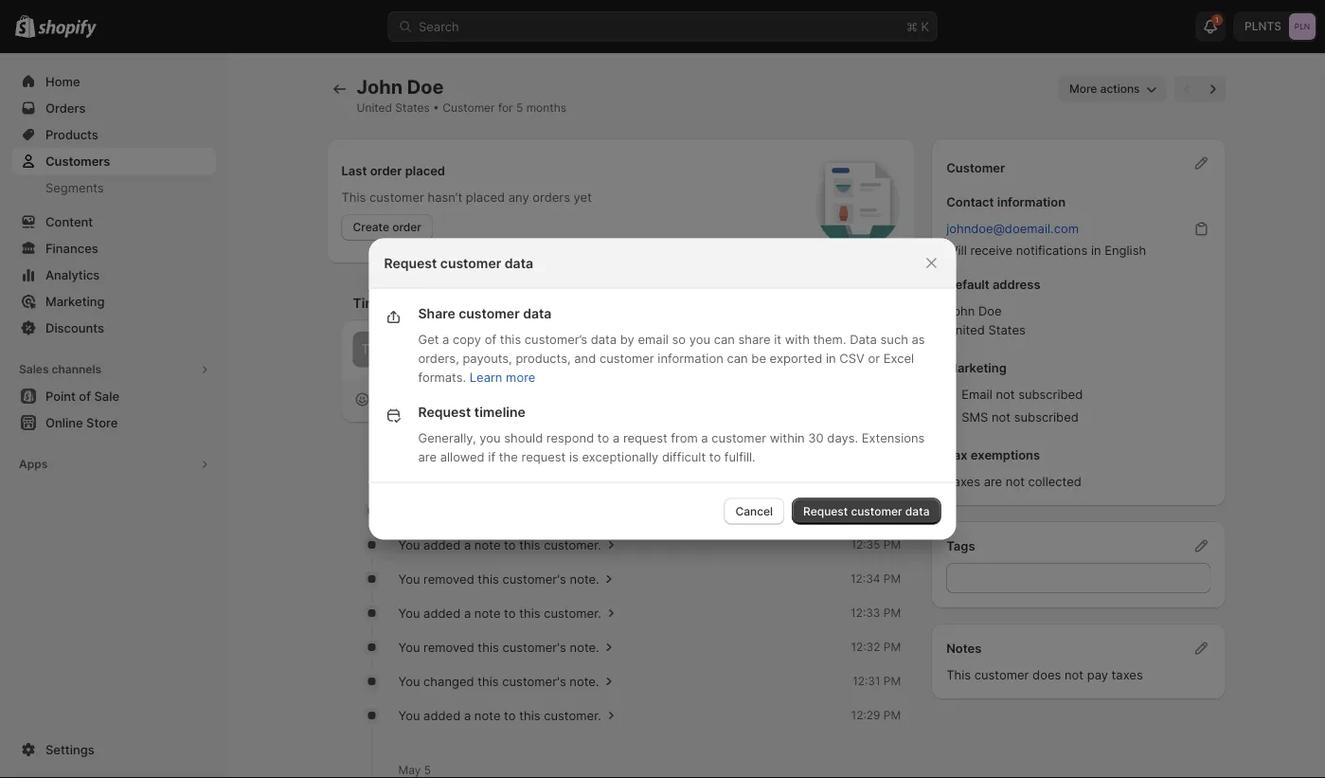 Task type: describe. For each thing, give the bounding box(es) containing it.
apps button
[[11, 451, 216, 478]]

generally, you should respond to a request from a customer within 30 days. extensions are allowed if the request is exceptionally difficult to fulfill.
[[418, 431, 925, 464]]

this customer hasn't placed any orders yet
[[342, 190, 592, 204]]

you removed this customer's note. for 12:34 pm
[[398, 571, 600, 586]]

create order button
[[342, 214, 433, 241]]

sales channels
[[19, 362, 102, 376]]

note for 12:35 pm
[[475, 537, 501, 552]]

you for 12:35 pm
[[398, 537, 420, 552]]

customer inside the 'generally, you should respond to a request from a customer within 30 days. extensions are allowed if the request is exceptionally difficult to fulfill.'
[[712, 431, 767, 445]]

1 vertical spatial can
[[727, 351, 748, 366]]

other
[[740, 426, 769, 440]]

you for 12:31 pm
[[398, 674, 420, 688]]

customer's for 12:34 pm
[[503, 571, 567, 586]]

•
[[433, 101, 440, 115]]

default
[[947, 277, 990, 291]]

apps
[[19, 457, 48, 471]]

request customer data dialog
[[0, 238, 1326, 540]]

allowed
[[440, 450, 485, 464]]

days.
[[828, 431, 859, 445]]

8
[[424, 471, 431, 485]]

formats.
[[418, 370, 466, 385]]

email
[[962, 387, 993, 401]]

12:32 pm
[[851, 640, 901, 654]]

shopify image
[[38, 19, 97, 38]]

pm for you added a note to this customer. button associated with 12:33
[[884, 606, 901, 620]]

tags
[[947, 538, 976, 553]]

12:29 pm
[[852, 708, 901, 722]]

1 12:35 pm from the top
[[851, 504, 901, 517]]

you added a note to this customer. button for 12:29
[[398, 706, 620, 725]]

1 vertical spatial request
[[418, 404, 471, 420]]

get a copy of this customer's data by email so you can share it with them. data such as orders, payouts, products, and customer information can be exported in csv or excel formats.
[[418, 332, 926, 385]]

share
[[739, 332, 771, 347]]

you for other
[[694, 426, 714, 440]]

months
[[527, 101, 567, 115]]

2 12:35 pm from the top
[[851, 538, 901, 551]]

any
[[509, 190, 529, 204]]

or
[[868, 351, 880, 366]]

added for 12:33 pm
[[424, 605, 461, 620]]

timeline
[[475, 404, 526, 420]]

from
[[671, 431, 698, 445]]

request customer data inside button
[[804, 504, 930, 518]]

timeline
[[353, 295, 408, 311]]

12:33
[[851, 606, 881, 620]]

data inside request customer data button
[[906, 504, 930, 518]]

receive
[[971, 243, 1013, 257]]

if
[[488, 450, 496, 464]]

united for john doe united states
[[947, 322, 985, 337]]

customer inside button
[[851, 504, 903, 518]]

to for 12:29 pm
[[504, 708, 516, 722]]

subscribed for email not subscribed
[[1019, 387, 1083, 401]]

of
[[485, 332, 497, 347]]

cancel
[[736, 504, 773, 518]]

taxes
[[1112, 667, 1144, 682]]

you added a note to this customer. button for 12:35
[[398, 535, 620, 554]]

12:34 pm
[[851, 572, 901, 585]]

are inside the 'generally, you should respond to a request from a customer within 30 days. extensions are allowed if the request is exceptionally difficult to fulfill.'
[[418, 450, 437, 464]]

a inside get a copy of this customer's data by email so you can share it with them. data such as orders, payouts, products, and customer information can be exported in csv or excel formats.
[[443, 332, 450, 347]]

more
[[506, 370, 536, 385]]

extensions
[[862, 431, 925, 445]]

customer inside get a copy of this customer's data by email so you can share it with them. data such as orders, payouts, products, and customer information can be exported in csv or excel formats.
[[600, 351, 655, 366]]

you for respond
[[480, 431, 501, 445]]

may 8
[[398, 471, 431, 485]]

you for 12:32 pm
[[398, 639, 420, 654]]

customer left "does" on the right bottom of page
[[975, 667, 1030, 682]]

fulfill.
[[725, 450, 756, 464]]

this customer does not pay taxes
[[947, 667, 1144, 682]]

such
[[881, 332, 909, 347]]

1 horizontal spatial placed
[[466, 190, 505, 204]]

create
[[353, 220, 390, 234]]

channels
[[52, 362, 102, 376]]

see
[[823, 426, 842, 440]]

segments
[[45, 180, 104, 195]]

2 vertical spatial can
[[800, 426, 820, 440]]

a down changed
[[464, 708, 471, 722]]

collected
[[1029, 474, 1082, 489]]

added for 12:29 pm
[[424, 708, 461, 722]]

1 pm from the top
[[884, 504, 901, 517]]

0 vertical spatial request customer data
[[384, 255, 534, 271]]

not down exemptions
[[1006, 474, 1025, 489]]

⌘
[[907, 19, 918, 34]]

1 horizontal spatial customer
[[947, 161, 1006, 175]]

hasn't
[[428, 190, 463, 204]]

to for 12:33 pm
[[504, 605, 516, 620]]

states for john doe united states • customer for 5 months
[[396, 101, 430, 115]]

customer up share customer data at the left top
[[440, 255, 502, 271]]

only
[[667, 426, 691, 440]]

you added a note to this customer. for 12:29 pm
[[398, 708, 602, 722]]

home link
[[11, 68, 216, 95]]

to up exceptionally at left bottom
[[598, 431, 610, 445]]

you added a note to this customer. button for 12:33
[[398, 603, 620, 622]]

be
[[752, 351, 767, 366]]

john doe united states • customer for 5 months
[[357, 75, 567, 115]]

discounts
[[45, 320, 104, 335]]

you changed this customer's note. button
[[398, 672, 618, 691]]

note. for 12:34 pm
[[570, 571, 600, 586]]

will
[[947, 243, 967, 257]]

a up changed
[[464, 605, 471, 620]]

only you and other staff can see comments
[[667, 426, 901, 440]]

12:33 pm
[[851, 606, 901, 620]]

this for this customer does not pay taxes
[[947, 667, 971, 682]]

john for john doe united states • customer for 5 months
[[357, 75, 403, 99]]

12:31
[[853, 674, 881, 688]]

doe for john doe united states
[[979, 303, 1002, 318]]

may 5
[[398, 763, 431, 777]]

not up sms not subscribed
[[996, 387, 1015, 401]]

orders
[[533, 190, 570, 204]]

removed for 12:32 pm
[[424, 639, 475, 654]]

address
[[993, 277, 1041, 291]]

1 vertical spatial and
[[717, 426, 737, 440]]

1 vertical spatial 5
[[424, 763, 431, 777]]

staff
[[772, 426, 797, 440]]

you removed this customer's note. button for 12:34
[[398, 569, 619, 588]]

it
[[774, 332, 782, 347]]

12:34
[[851, 572, 881, 585]]

a right from
[[702, 431, 709, 445]]

states for john doe united states
[[989, 322, 1026, 337]]

notifications
[[1017, 243, 1088, 257]]

by
[[621, 332, 635, 347]]

you for 12:29 pm
[[398, 708, 420, 722]]

note. for 12:32 pm
[[570, 639, 600, 654]]

order for create
[[393, 220, 422, 234]]

should
[[504, 431, 543, 445]]

exceptionally
[[582, 450, 659, 464]]

customer. for 12:35
[[544, 537, 602, 552]]

k
[[922, 19, 930, 34]]



Task type: vqa. For each thing, say whether or not it's contained in the screenshot.


Task type: locate. For each thing, give the bounding box(es) containing it.
0 vertical spatial you added a note to this customer.
[[398, 537, 602, 552]]

0 vertical spatial you added a note to this customer. button
[[398, 535, 620, 554]]

taxes are not collected
[[947, 474, 1082, 489]]

products,
[[516, 351, 571, 366]]

customer's inside button
[[503, 674, 566, 688]]

customer up 'fulfill.'
[[712, 431, 767, 445]]

may for may 8
[[398, 471, 421, 485]]

customer's for 12:32 pm
[[503, 639, 567, 654]]

in left english
[[1092, 243, 1102, 257]]

customer's for 12:31 pm
[[503, 674, 566, 688]]

1 removed from the top
[[424, 571, 475, 586]]

6 pm from the top
[[884, 674, 901, 688]]

placed up hasn't
[[405, 163, 445, 178]]

0 vertical spatial note
[[475, 537, 501, 552]]

5 inside "john doe united states • customer for 5 months"
[[516, 101, 523, 115]]

exported
[[770, 351, 823, 366]]

5 pm from the top
[[884, 640, 901, 654]]

0 horizontal spatial doe
[[407, 75, 444, 99]]

will receive notifications in english
[[947, 243, 1147, 257]]

doe down default address
[[979, 303, 1002, 318]]

1 horizontal spatial are
[[984, 474, 1003, 489]]

0 horizontal spatial information
[[658, 351, 724, 366]]

share
[[418, 305, 456, 321]]

last order placed
[[342, 163, 445, 178]]

discounts link
[[11, 315, 216, 341]]

2 you added a note to this customer. button from the top
[[398, 603, 620, 622]]

added
[[424, 537, 461, 552], [424, 605, 461, 620], [424, 708, 461, 722]]

12:35 up 12:34 at the right of the page
[[851, 504, 881, 517]]

to for 12:35 pm
[[504, 537, 516, 552]]

this for this customer hasn't placed any orders yet
[[342, 190, 366, 204]]

2 note. from the top
[[570, 639, 600, 654]]

you removed this customer's note. for 12:32 pm
[[398, 639, 600, 654]]

0 vertical spatial this
[[342, 190, 366, 204]]

sales channels button
[[11, 356, 216, 383]]

1 you added a note to this customer. from the top
[[398, 537, 602, 552]]

pay
[[1088, 667, 1109, 682]]

you added a note to this customer. button down you changed this customer's note. button
[[398, 706, 620, 725]]

respond
[[547, 431, 594, 445]]

1 vertical spatial note.
[[570, 639, 600, 654]]

to left 'fulfill.'
[[710, 450, 721, 464]]

2 you added a note to this customer. from the top
[[398, 605, 602, 620]]

1 vertical spatial are
[[984, 474, 1003, 489]]

1 customer. from the top
[[544, 537, 602, 552]]

you added a note to this customer. up you changed this customer's note.
[[398, 605, 602, 620]]

customer.
[[544, 537, 602, 552], [544, 605, 602, 620], [544, 708, 602, 722]]

1 vertical spatial removed
[[424, 639, 475, 654]]

customers link
[[11, 148, 216, 174]]

2 vertical spatial customer's
[[503, 674, 566, 688]]

a right "get"
[[443, 332, 450, 347]]

1 horizontal spatial in
[[1092, 243, 1102, 257]]

and down customer's
[[575, 351, 596, 366]]

1 vertical spatial customer.
[[544, 605, 602, 620]]

0 vertical spatial in
[[1092, 243, 1102, 257]]

12:29
[[852, 708, 881, 722]]

2 customer's from the top
[[503, 639, 567, 654]]

0 vertical spatial john
[[357, 75, 403, 99]]

for
[[498, 101, 513, 115]]

you removed this customer's note. button
[[398, 569, 619, 588], [398, 638, 619, 657]]

data up share customer data at the left top
[[505, 255, 534, 271]]

1 you removed this customer's note. from the top
[[398, 571, 600, 586]]

order inside create order 'button'
[[393, 220, 422, 234]]

1 vertical spatial 12:35 pm
[[851, 538, 901, 551]]

1 may from the top
[[398, 471, 421, 485]]

note up you changed this customer's note.
[[475, 605, 501, 620]]

2 vertical spatial you added a note to this customer.
[[398, 708, 602, 722]]

customer down by
[[600, 351, 655, 366]]

johndoe@doemail.com button
[[935, 216, 1091, 242]]

1 horizontal spatial request customer data
[[804, 504, 930, 518]]

data left by
[[591, 332, 617, 347]]

request customer data button
[[792, 498, 941, 525]]

request up exceptionally at left bottom
[[623, 431, 668, 445]]

information down so
[[658, 351, 724, 366]]

request up generally, at the left of the page
[[418, 404, 471, 420]]

0 vertical spatial may
[[398, 471, 421, 485]]

this down notes
[[947, 667, 971, 682]]

order right create
[[393, 220, 422, 234]]

you added a note to this customer. for 12:35 pm
[[398, 537, 602, 552]]

6 you from the top
[[398, 708, 420, 722]]

1 you from the top
[[398, 537, 420, 552]]

request customer data up the share
[[384, 255, 534, 271]]

0 vertical spatial placed
[[405, 163, 445, 178]]

doe for john doe united states • customer for 5 months
[[407, 75, 444, 99]]

note. inside you changed this customer's note. button
[[570, 674, 599, 688]]

avatar with initials t d image
[[353, 332, 388, 367]]

7 pm from the top
[[884, 708, 901, 722]]

1 vertical spatial customer's
[[503, 639, 567, 654]]

john down default
[[947, 303, 975, 318]]

0 vertical spatial request
[[384, 255, 437, 271]]

added down changed
[[424, 708, 461, 722]]

subscribed for sms not subscribed
[[1015, 409, 1079, 424]]

2 you removed this customer's note. from the top
[[398, 639, 600, 654]]

1 vertical spatial note
[[475, 605, 501, 620]]

united inside the john doe united states
[[947, 322, 985, 337]]

1 vertical spatial subscribed
[[1015, 409, 1079, 424]]

is
[[569, 450, 579, 464]]

excel
[[884, 351, 915, 366]]

not right sms
[[992, 409, 1011, 424]]

information inside get a copy of this customer's data by email so you can share it with them. data such as orders, payouts, products, and customer information can be exported in csv or excel formats.
[[658, 351, 724, 366]]

2 vertical spatial note
[[475, 708, 501, 722]]

order right 'last'
[[370, 163, 402, 178]]

3 added from the top
[[424, 708, 461, 722]]

customer. for 12:29
[[544, 708, 602, 722]]

0 horizontal spatial request customer data
[[384, 255, 534, 271]]

orders,
[[418, 351, 459, 366]]

1 you added a note to this customer. button from the top
[[398, 535, 620, 554]]

3 note. from the top
[[570, 674, 599, 688]]

are down tax exemptions
[[984, 474, 1003, 489]]

2 you removed this customer's note. button from the top
[[398, 638, 619, 657]]

you added a note to this customer. button
[[398, 535, 620, 554], [398, 603, 620, 622], [398, 706, 620, 725]]

csv
[[840, 351, 865, 366]]

a up exceptionally at left bottom
[[613, 431, 620, 445]]

3 note from the top
[[475, 708, 501, 722]]

data down extensions
[[906, 504, 930, 518]]

johndoe@doemail.com
[[947, 221, 1079, 236]]

1 vertical spatial request
[[522, 450, 566, 464]]

states down address
[[989, 322, 1026, 337]]

may
[[398, 471, 421, 485], [398, 763, 421, 777]]

doe
[[407, 75, 444, 99], [979, 303, 1002, 318]]

0 vertical spatial 12:35 pm
[[851, 504, 901, 517]]

30
[[809, 431, 824, 445]]

email not subscribed
[[962, 387, 1083, 401]]

1 vertical spatial customer
[[947, 161, 1006, 175]]

request
[[623, 431, 668, 445], [522, 450, 566, 464]]

you removed this customer's note. button for 12:32
[[398, 638, 619, 657]]

sms
[[962, 409, 989, 424]]

2 vertical spatial added
[[424, 708, 461, 722]]

customer up of
[[459, 305, 520, 321]]

to down you changed this customer's note. button
[[504, 708, 516, 722]]

2 vertical spatial request
[[804, 504, 848, 518]]

information up johndoe@doemail.com
[[998, 195, 1066, 209]]

states inside the john doe united states
[[989, 322, 1026, 337]]

⌘ k
[[907, 19, 930, 34]]

contact information
[[947, 195, 1066, 209]]

1 vertical spatial doe
[[979, 303, 1002, 318]]

customer up the 12:34 pm
[[851, 504, 903, 518]]

customer down last order placed
[[370, 190, 424, 204]]

1 vertical spatial in
[[826, 351, 836, 366]]

Leave a comment... text field
[[400, 340, 890, 359]]

0 vertical spatial you removed this customer's note.
[[398, 571, 600, 586]]

this
[[500, 332, 521, 347], [519, 537, 541, 552], [478, 571, 499, 586], [519, 605, 541, 620], [478, 639, 499, 654], [478, 674, 499, 688], [519, 708, 541, 722]]

0 vertical spatial customer's
[[503, 571, 567, 586]]

copy
[[453, 332, 481, 347]]

information
[[998, 195, 1066, 209], [658, 351, 724, 366]]

request down should
[[522, 450, 566, 464]]

share customer data
[[418, 305, 552, 321]]

united inside "john doe united states • customer for 5 months"
[[357, 101, 392, 115]]

0 horizontal spatial united
[[357, 101, 392, 115]]

doe inside the john doe united states
[[979, 303, 1002, 318]]

to up you changed this customer's note. button
[[504, 605, 516, 620]]

request right 'cancel'
[[804, 504, 848, 518]]

1 note. from the top
[[570, 571, 600, 586]]

united left •
[[357, 101, 392, 115]]

1 horizontal spatial states
[[989, 322, 1026, 337]]

can left "be" at the right
[[727, 351, 748, 366]]

you changed this customer's note.
[[398, 674, 599, 688]]

1 vertical spatial information
[[658, 351, 724, 366]]

to down the on the bottom of the page
[[504, 537, 516, 552]]

john inside "john doe united states • customer for 5 months"
[[357, 75, 403, 99]]

1 vertical spatial john
[[947, 303, 975, 318]]

note down you changed this customer's note.
[[475, 708, 501, 722]]

you for 12:33 pm
[[398, 605, 420, 620]]

2 customer. from the top
[[544, 605, 602, 620]]

you inside get a copy of this customer's data by email so you can share it with them. data such as orders, payouts, products, and customer information can be exported in csv or excel formats.
[[690, 332, 711, 347]]

request customer data
[[384, 255, 534, 271], [804, 504, 930, 518]]

12:35 down request customer data button
[[851, 538, 881, 551]]

states inside "john doe united states • customer for 5 months"
[[396, 101, 430, 115]]

3 you added a note to this customer. from the top
[[398, 708, 602, 722]]

0 vertical spatial you removed this customer's note. button
[[398, 569, 619, 588]]

2 vertical spatial you added a note to this customer. button
[[398, 706, 620, 725]]

united up marketing at the top
[[947, 322, 985, 337]]

customer. down is
[[544, 537, 602, 552]]

subscribed up sms not subscribed
[[1019, 387, 1083, 401]]

2 pm from the top
[[884, 538, 901, 551]]

doe inside "john doe united states • customer for 5 months"
[[407, 75, 444, 99]]

request inside button
[[804, 504, 848, 518]]

tax exemptions
[[947, 447, 1041, 462]]

marketing
[[947, 360, 1007, 375]]

0 vertical spatial can
[[714, 332, 735, 347]]

0 horizontal spatial 5
[[424, 763, 431, 777]]

this inside get a copy of this customer's data by email so you can share it with them. data such as orders, payouts, products, and customer information can be exported in csv or excel formats.
[[500, 332, 521, 347]]

3 pm from the top
[[884, 572, 901, 585]]

customer up contact
[[947, 161, 1006, 175]]

1 vertical spatial this
[[947, 667, 971, 682]]

you right so
[[690, 332, 711, 347]]

order for last
[[370, 163, 402, 178]]

customer inside "john doe united states • customer for 5 months"
[[443, 101, 495, 115]]

does
[[1033, 667, 1062, 682]]

data inside get a copy of this customer's data by email so you can share it with them. data such as orders, payouts, products, and customer information can be exported in csv or excel formats.
[[591, 332, 617, 347]]

are up 8
[[418, 450, 437, 464]]

4 you from the top
[[398, 639, 420, 654]]

so
[[672, 332, 686, 347]]

0 horizontal spatial and
[[575, 351, 596, 366]]

0 horizontal spatial placed
[[405, 163, 445, 178]]

yet
[[574, 190, 592, 204]]

and left other
[[717, 426, 737, 440]]

1 horizontal spatial and
[[717, 426, 737, 440]]

0 vertical spatial 12:35
[[851, 504, 881, 517]]

1 vertical spatial request customer data
[[804, 504, 930, 518]]

request down create order 'button'
[[384, 255, 437, 271]]

1 vertical spatial states
[[989, 322, 1026, 337]]

and inside get a copy of this customer's data by email so you can share it with them. data such as orders, payouts, products, and customer information can be exported in csv or excel formats.
[[575, 351, 596, 366]]

removed
[[424, 571, 475, 586], [424, 639, 475, 654]]

to
[[598, 431, 610, 445], [710, 450, 721, 464], [504, 537, 516, 552], [504, 605, 516, 620], [504, 708, 516, 722]]

pm for you changed this customer's note. button
[[884, 674, 901, 688]]

in down them.
[[826, 351, 836, 366]]

subscribed down email not subscribed
[[1015, 409, 1079, 424]]

0 vertical spatial and
[[575, 351, 596, 366]]

0 vertical spatial subscribed
[[1019, 387, 1083, 401]]

you added a note to this customer. for 12:33 pm
[[398, 605, 602, 620]]

a down allowed
[[464, 537, 471, 552]]

create order
[[353, 220, 422, 234]]

not left pay
[[1065, 667, 1084, 682]]

request customer data up 12:34 at the right of the page
[[804, 504, 930, 518]]

english
[[1105, 243, 1147, 257]]

learn more link
[[470, 370, 536, 385]]

1 horizontal spatial information
[[998, 195, 1066, 209]]

customer. up you changed this customer's note. button
[[544, 605, 602, 620]]

customer. for 12:33
[[544, 605, 602, 620]]

you
[[398, 537, 420, 552], [398, 571, 420, 586], [398, 605, 420, 620], [398, 639, 420, 654], [398, 674, 420, 688], [398, 708, 420, 722]]

1 vertical spatial may
[[398, 763, 421, 777]]

added for 12:35 pm
[[424, 537, 461, 552]]

you added a note to this customer. button up you changed this customer's note. button
[[398, 603, 620, 622]]

0 horizontal spatial states
[[396, 101, 430, 115]]

can left see
[[800, 426, 820, 440]]

settings
[[45, 742, 94, 757]]

1 horizontal spatial doe
[[979, 303, 1002, 318]]

0 vertical spatial added
[[424, 537, 461, 552]]

12:31 pm
[[853, 674, 901, 688]]

settings link
[[11, 736, 216, 763]]

customer
[[443, 101, 495, 115], [947, 161, 1006, 175]]

5 you from the top
[[398, 674, 420, 688]]

data up customer's
[[523, 305, 552, 321]]

notes
[[947, 641, 982, 655]]

0 vertical spatial request
[[623, 431, 668, 445]]

4 pm from the top
[[884, 606, 901, 620]]

2 removed from the top
[[424, 639, 475, 654]]

and
[[575, 351, 596, 366], [717, 426, 737, 440]]

states left •
[[396, 101, 430, 115]]

placed left any
[[466, 190, 505, 204]]

you added a note to this customer. down if
[[398, 537, 602, 552]]

may for may 5
[[398, 763, 421, 777]]

doe up •
[[407, 75, 444, 99]]

1 vertical spatial you removed this customer's note.
[[398, 639, 600, 654]]

0 vertical spatial states
[[396, 101, 430, 115]]

2 12:35 from the top
[[851, 538, 881, 551]]

note for 12:29 pm
[[475, 708, 501, 722]]

pm for you added a note to this customer. button for 12:35
[[884, 538, 901, 551]]

0 vertical spatial are
[[418, 450, 437, 464]]

in inside get a copy of this customer's data by email so you can share it with them. data such as orders, payouts, products, and customer information can be exported in csv or excel formats.
[[826, 351, 836, 366]]

john for john doe united states
[[947, 303, 975, 318]]

0 vertical spatial 5
[[516, 101, 523, 115]]

can
[[714, 332, 735, 347], [727, 351, 748, 366], [800, 426, 820, 440]]

you for 12:34 pm
[[398, 571, 420, 586]]

2 you from the top
[[398, 571, 420, 586]]

0 vertical spatial removed
[[424, 571, 475, 586]]

1 vertical spatial 12:35
[[851, 538, 881, 551]]

data
[[850, 332, 877, 347]]

1 added from the top
[[424, 537, 461, 552]]

note. for 12:31 pm
[[570, 674, 599, 688]]

you up if
[[480, 431, 501, 445]]

you added a note to this customer. button down the on the bottom of the page
[[398, 535, 620, 554]]

you inside the 'generally, you should respond to a request from a customer within 30 days. extensions are allowed if the request is exceptionally difficult to fulfill.'
[[480, 431, 501, 445]]

0 horizontal spatial customer
[[443, 101, 495, 115]]

pm for the you removed this customer's note. 'button' for 12:32
[[884, 640, 901, 654]]

2 note from the top
[[475, 605, 501, 620]]

contact
[[947, 195, 995, 209]]

john inside the john doe united states
[[947, 303, 975, 318]]

home
[[45, 74, 80, 89]]

12:35 pm
[[851, 504, 901, 517], [851, 538, 901, 551]]

0 vertical spatial note.
[[570, 571, 600, 586]]

payouts,
[[463, 351, 512, 366]]

states
[[396, 101, 430, 115], [989, 322, 1026, 337]]

in
[[1092, 243, 1102, 257], [826, 351, 836, 366]]

3 customer's from the top
[[503, 674, 566, 688]]

1 horizontal spatial united
[[947, 322, 985, 337]]

0 horizontal spatial this
[[342, 190, 366, 204]]

you right only
[[694, 426, 714, 440]]

difficult
[[662, 450, 706, 464]]

1 customer's from the top
[[503, 571, 567, 586]]

sms not subscribed
[[962, 409, 1079, 424]]

0 horizontal spatial are
[[418, 450, 437, 464]]

changed
[[424, 674, 474, 688]]

2 may from the top
[[398, 763, 421, 777]]

exemptions
[[971, 447, 1041, 462]]

1 vertical spatial order
[[393, 220, 422, 234]]

generally,
[[418, 431, 476, 445]]

1 horizontal spatial 5
[[516, 101, 523, 115]]

not
[[996, 387, 1015, 401], [992, 409, 1011, 424], [1006, 474, 1025, 489], [1065, 667, 1084, 682]]

3 you added a note to this customer. button from the top
[[398, 706, 620, 725]]

1 horizontal spatial john
[[947, 303, 975, 318]]

united for john doe united states • customer for 5 months
[[357, 101, 392, 115]]

5 right for
[[516, 101, 523, 115]]

can left share on the top right of the page
[[714, 332, 735, 347]]

0 vertical spatial customer.
[[544, 537, 602, 552]]

3 customer. from the top
[[544, 708, 602, 722]]

0 vertical spatial information
[[998, 195, 1066, 209]]

0 vertical spatial order
[[370, 163, 402, 178]]

note for 12:33 pm
[[475, 605, 501, 620]]

customer. down you changed this customer's note. button
[[544, 708, 602, 722]]

0 vertical spatial doe
[[407, 75, 444, 99]]

you added a note to this customer. down you changed this customer's note.
[[398, 708, 602, 722]]

2 added from the top
[[424, 605, 461, 620]]

1 you removed this customer's note. button from the top
[[398, 569, 619, 588]]

2 vertical spatial note.
[[570, 674, 599, 688]]

added down 8
[[424, 537, 461, 552]]

3 you from the top
[[398, 605, 420, 620]]

tax
[[947, 447, 968, 462]]

default address
[[947, 277, 1041, 291]]

0 vertical spatial united
[[357, 101, 392, 115]]

john up last order placed
[[357, 75, 403, 99]]

0 horizontal spatial in
[[826, 351, 836, 366]]

added up changed
[[424, 605, 461, 620]]

2 vertical spatial customer.
[[544, 708, 602, 722]]

this down 'last'
[[342, 190, 366, 204]]

1 12:35 from the top
[[851, 504, 881, 517]]

1 horizontal spatial this
[[947, 667, 971, 682]]

1 vertical spatial you removed this customer's note. button
[[398, 638, 619, 657]]

1 vertical spatial added
[[424, 605, 461, 620]]

removed for 12:34 pm
[[424, 571, 475, 586]]

0 horizontal spatial request
[[522, 450, 566, 464]]

taxes
[[947, 474, 981, 489]]

0 vertical spatial customer
[[443, 101, 495, 115]]

5 down changed
[[424, 763, 431, 777]]

note down if
[[475, 537, 501, 552]]

learn more
[[470, 370, 536, 385]]

pm for 12:29's you added a note to this customer. button
[[884, 708, 901, 722]]

1 horizontal spatial request
[[623, 431, 668, 445]]

request
[[384, 255, 437, 271], [418, 404, 471, 420], [804, 504, 848, 518]]

1 vertical spatial you added a note to this customer.
[[398, 605, 602, 620]]

pm for the you removed this customer's note. 'button' corresponding to 12:34
[[884, 572, 901, 585]]

1 note from the top
[[475, 537, 501, 552]]

customer right •
[[443, 101, 495, 115]]

john doe united states
[[947, 303, 1026, 337]]

1 vertical spatial placed
[[466, 190, 505, 204]]

1 vertical spatial united
[[947, 322, 985, 337]]

0 horizontal spatial john
[[357, 75, 403, 99]]

1 vertical spatial you added a note to this customer. button
[[398, 603, 620, 622]]



